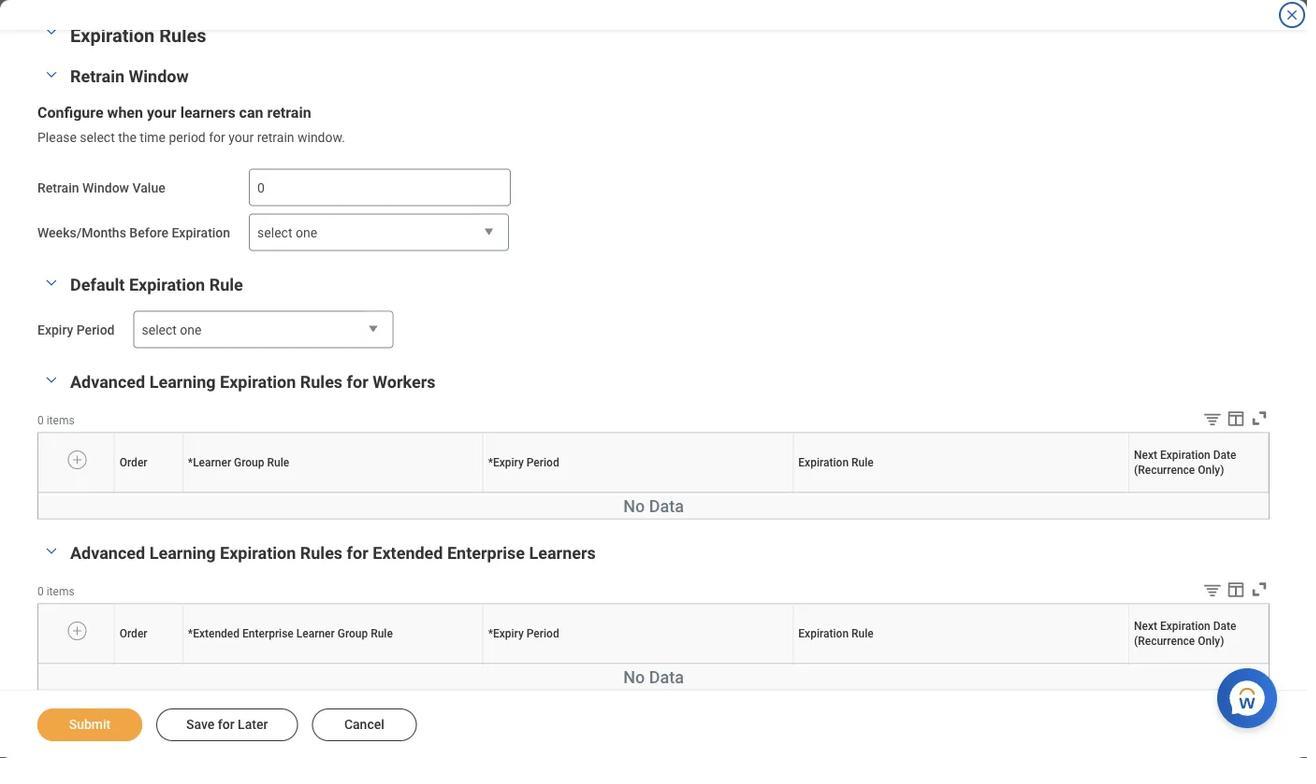 Task type: describe. For each thing, give the bounding box(es) containing it.
cancel button
[[312, 709, 417, 742]]

advanced for advanced learning expiration rules for extended enterprise learners
[[70, 544, 145, 563]]

data for advanced learning expiration rules for extended enterprise learners
[[649, 669, 684, 688]]

next expiration date (recurrence only) for advanced learning expiration rules for workers
[[1134, 449, 1236, 477]]

before
[[129, 225, 168, 240]]

retrain for retrain window
[[70, 67, 125, 86]]

can
[[239, 103, 263, 121]]

select one button
[[249, 214, 509, 252]]

expiration rules button
[[70, 24, 206, 46]]

cancel
[[344, 718, 384, 733]]

2 horizontal spatial extended
[[373, 544, 443, 563]]

one for weeks/months before expiration
[[296, 225, 317, 240]]

next expiration date (recurrence only) for advanced learning expiration rules for extended enterprise learners
[[1134, 620, 1236, 649]]

toolbar for advanced learning expiration rules for extended enterprise learners
[[1188, 580, 1270, 604]]

retrain window button
[[70, 67, 189, 86]]

row element for advanced learning expiration rules for extended enterprise learners
[[38, 605, 1272, 664]]

learner down advanced learning expiration rules for workers button
[[193, 457, 231, 470]]

items for advanced learning expiration rules for extended enterprise learners
[[47, 585, 74, 598]]

0 for advanced learning expiration rules for workers
[[37, 414, 44, 427]]

no data for advanced learning expiration rules for extended enterprise learners
[[623, 669, 684, 688]]

retrain window group
[[37, 65, 1270, 252]]

workday assistant region
[[1217, 661, 1285, 729]]

order extended enterprise learner group rule expiry period expiration rule next expiration date (recurrence only)
[[147, 664, 1206, 665]]

order learner group rule expiry period expiration rule next expiration date (recurrence only)
[[147, 493, 1206, 494]]

advanced for advanced learning expiration rules for workers
[[70, 372, 145, 392]]

advanced learning expiration rules for workers button
[[70, 372, 436, 392]]

enterprise for * extended enterprise learner group rule
[[242, 628, 294, 641]]

expiration inside retrain window group
[[172, 225, 230, 240]]

0 vertical spatial select
[[80, 130, 115, 145]]

0 horizontal spatial your
[[147, 103, 177, 121]]

expiration rules dialog
[[0, 0, 1307, 759]]

group down * extended enterprise learner group rule on the bottom left
[[336, 664, 339, 665]]

later
[[238, 718, 268, 733]]

expiration rules
[[70, 24, 206, 46]]

1 vertical spatial retrain
[[257, 130, 294, 145]]

for inside save for later button
[[218, 718, 234, 733]]

weeks/months before expiration
[[37, 225, 230, 240]]

learners
[[180, 103, 235, 121]]

please select the time period for your retrain window.
[[37, 130, 345, 145]]

save
[[186, 718, 215, 733]]

expiration rule column header for advanced learning expiration rules for extended enterprise learners
[[793, 664, 1129, 666]]

select one for expiry period
[[142, 322, 202, 338]]

window for retrain window value
[[82, 180, 129, 196]]

0 vertical spatial enterprise
[[447, 544, 525, 563]]

learner up the advanced learning expiration rules for extended enterprise learners
[[328, 493, 332, 494]]

rules for extended
[[300, 544, 343, 563]]

time
[[140, 130, 166, 145]]

1 vertical spatial your
[[229, 130, 254, 145]]

please
[[37, 130, 77, 145]]

advanced learning expiration rules for workers group
[[37, 371, 1272, 520]]

learning for advanced learning expiration rules for workers
[[149, 372, 216, 392]]

default expiration rule group
[[37, 274, 1270, 349]]

chevron down image for advanced learning expiration rules for workers
[[40, 374, 63, 387]]

select for before
[[257, 225, 292, 240]]

select one button
[[133, 311, 393, 349]]

advanced learning expiration rules for workers
[[70, 372, 436, 392]]

default expiration rule
[[70, 275, 243, 295]]

default expiration rule button
[[70, 275, 243, 295]]

plus image for advanced learning expiration rules for workers
[[71, 452, 84, 469]]

0 for advanced learning expiration rules for extended enterprise learners
[[37, 585, 44, 598]]

retrain window value
[[37, 180, 165, 196]]

expiration rules group
[[37, 20, 1272, 691]]

chevron down image
[[40, 68, 63, 81]]

advanced learning expiration rules for extended enterprise learners button
[[70, 544, 596, 563]]

save for later button
[[156, 709, 298, 742]]

save for later
[[186, 718, 268, 733]]

extended for order extended enterprise learner group rule expiry period expiration rule next expiration date (recurrence only)
[[324, 664, 328, 665]]

extended for * extended enterprise learner group rule
[[193, 628, 240, 641]]

period
[[169, 130, 206, 145]]

select for period
[[142, 322, 177, 338]]

select one for weeks/months before expiration
[[257, 225, 317, 240]]

row element for advanced learning expiration rules for workers
[[38, 434, 1272, 493]]

no for advanced learning expiration rules for workers
[[623, 497, 645, 517]]



Task type: vqa. For each thing, say whether or not it's contained in the screenshot.
"Submit" button
yes



Task type: locate. For each thing, give the bounding box(es) containing it.
fullscreen image right click to view/edit grid preferences icon at the bottom of the page
[[1249, 580, 1270, 600]]

extended
[[373, 544, 443, 563], [193, 628, 240, 641], [324, 664, 328, 665]]

1 0 items from the top
[[37, 414, 74, 427]]

1 vertical spatial expiration rule
[[798, 628, 874, 641]]

1 vertical spatial select one
[[142, 322, 202, 338]]

plus image inside advanced learning expiration rules for extended enterprise learners group
[[71, 623, 84, 640]]

expiry period
[[37, 322, 115, 338]]

rules
[[159, 24, 206, 46], [300, 372, 343, 392], [300, 544, 343, 563]]

0 vertical spatial select one
[[257, 225, 317, 240]]

0 vertical spatial expiration rule column header
[[793, 493, 1129, 495]]

1 vertical spatial no data
[[623, 669, 684, 688]]

select inside dropdown button
[[257, 225, 292, 240]]

configure
[[37, 103, 104, 121]]

0 inside advanced learning expiration rules for workers group
[[37, 414, 44, 427]]

items inside advanced learning expiration rules for extended enterprise learners group
[[47, 585, 74, 598]]

1 select to filter grid data image from the top
[[1202, 409, 1223, 429]]

expiry period button for advanced learning expiration rules for workers
[[635, 493, 641, 494]]

rules down select one popup button
[[300, 372, 343, 392]]

your down can
[[229, 130, 254, 145]]

no down order learner group rule expiry period expiration rule next expiration date (recurrence only)
[[623, 497, 645, 517]]

expiration
[[70, 24, 155, 46], [172, 225, 230, 240], [129, 275, 205, 295], [220, 372, 296, 392], [1160, 449, 1210, 462], [798, 457, 849, 470], [958, 493, 962, 494], [1192, 493, 1196, 494], [220, 544, 296, 563], [1160, 620, 1210, 633], [798, 628, 849, 641], [958, 664, 962, 665], [1192, 664, 1196, 665]]

2 chevron down image from the top
[[40, 276, 63, 290]]

chevron down image for advanced learning expiration rules for extended enterprise learners
[[40, 545, 63, 558]]

next expiration date (recurrence only) inside advanced learning expiration rules for workers group
[[1134, 449, 1236, 477]]

no for advanced learning expiration rules for extended enterprise learners
[[623, 669, 645, 688]]

* expiry period
[[488, 457, 559, 470], [488, 628, 559, 641]]

select to filter grid data image left click to view/edit grid preferences image
[[1202, 409, 1223, 429]]

window left value
[[82, 180, 129, 196]]

select to filter grid data image for advanced learning expiration rules for workers
[[1202, 409, 1223, 429]]

1 vertical spatial next expiration date (recurrence only) button
[[1190, 664, 1207, 665]]

0 vertical spatial expiration rule
[[798, 457, 874, 470]]

rules up retrain window
[[159, 24, 206, 46]]

chevron down image for default expiration rule
[[40, 276, 63, 290]]

1 vertical spatial plus image
[[71, 623, 84, 640]]

rules for workers
[[300, 372, 343, 392]]

fullscreen image inside advanced learning expiration rules for extended enterprise learners group
[[1249, 580, 1270, 600]]

1 next expiration date (recurrence only) button from the top
[[1190, 493, 1207, 494]]

0 vertical spatial expiry period button
[[635, 493, 641, 494]]

1 vertical spatial no
[[623, 669, 645, 688]]

action bar region
[[0, 690, 1307, 759]]

expiry inside default expiration rule group
[[37, 322, 73, 338]]

1 vertical spatial toolbar
[[1188, 580, 1270, 604]]

1 items from the top
[[47, 414, 74, 427]]

select to filter grid data image left click to view/edit grid preferences icon at the bottom of the page
[[1202, 581, 1223, 600]]

0 vertical spatial extended
[[373, 544, 443, 563]]

2 fullscreen image from the top
[[1249, 580, 1270, 600]]

* expiry period inside advanced learning expiration rules for workers group
[[488, 457, 559, 470]]

extended enterprise learner group rule button
[[324, 664, 342, 665]]

chevron down image inside advanced learning expiration rules for workers group
[[40, 374, 63, 387]]

2 vertical spatial extended
[[324, 664, 328, 665]]

no
[[623, 497, 645, 517], [623, 669, 645, 688]]

window up configure when your learners can retrain
[[129, 67, 189, 86]]

advanced
[[70, 372, 145, 392], [70, 544, 145, 563]]

1 vertical spatial row element
[[38, 605, 1272, 664]]

order column header for advanced learning expiration rules for workers
[[114, 493, 183, 495]]

learning for advanced learning expiration rules for extended enterprise learners
[[149, 544, 216, 563]]

2 data from the top
[[649, 669, 684, 688]]

your
[[147, 103, 177, 121], [229, 130, 254, 145]]

chevron down image for expiration rules
[[40, 25, 63, 38]]

click to view/edit grid preferences image
[[1226, 580, 1246, 600]]

0 vertical spatial one
[[296, 225, 317, 240]]

0 vertical spatial 0 items
[[37, 414, 74, 427]]

2 no data from the top
[[623, 669, 684, 688]]

2 vertical spatial rules
[[300, 544, 343, 563]]

0 items for advanced learning expiration rules for extended enterprise learners
[[37, 585, 74, 598]]

next expiration date (recurrence only) inside advanced learning expiration rules for extended enterprise learners group
[[1134, 620, 1236, 649]]

0 items
[[37, 414, 74, 427], [37, 585, 74, 598]]

group up extended enterprise learner group rule button at the bottom left of page
[[338, 628, 368, 641]]

select one inside popup button
[[142, 322, 202, 338]]

select to filter grid data image
[[1202, 409, 1223, 429], [1202, 581, 1223, 600]]

2 toolbar from the top
[[1188, 580, 1270, 604]]

configure when your learners can retrain
[[37, 103, 311, 121]]

0 vertical spatial learning
[[149, 372, 216, 392]]

for inside advanced learning expiration rules for extended enterprise learners group
[[347, 544, 368, 563]]

next expiration date (recurrence only) down click to view/edit grid preferences image
[[1134, 449, 1236, 477]]

learner
[[193, 457, 231, 470], [328, 493, 332, 494], [296, 628, 335, 641], [333, 664, 336, 665]]

1 vertical spatial expiration rule column header
[[793, 664, 1129, 666]]

3 chevron down image from the top
[[40, 374, 63, 387]]

1 horizontal spatial select
[[142, 322, 177, 338]]

select one inside dropdown button
[[257, 225, 317, 240]]

2 next expiration date (recurrence only) from the top
[[1134, 620, 1236, 649]]

0 vertical spatial order column header
[[114, 493, 183, 495]]

enterprise up later
[[242, 628, 294, 641]]

0 horizontal spatial select
[[80, 130, 115, 145]]

toolbar inside advanced learning expiration rules for workers group
[[1188, 408, 1270, 433]]

0 horizontal spatial extended
[[193, 628, 240, 641]]

no down the "order extended enterprise learner group rule expiry period expiration rule next expiration date (recurrence only)"
[[623, 669, 645, 688]]

0 vertical spatial * expiry period
[[488, 457, 559, 470]]

0 horizontal spatial enterprise
[[242, 628, 294, 641]]

the
[[118, 130, 136, 145]]

0 vertical spatial no
[[623, 497, 645, 517]]

1 vertical spatial data
[[649, 669, 684, 688]]

select inside popup button
[[142, 322, 177, 338]]

data down the "order extended enterprise learner group rule expiry period expiration rule next expiration date (recurrence only)"
[[649, 669, 684, 688]]

learning inside advanced learning expiration rules for extended enterprise learners group
[[149, 544, 216, 563]]

1 vertical spatial items
[[47, 585, 74, 598]]

next expiration date (recurrence only) button for advanced learning expiration rules for workers
[[1190, 493, 1207, 494]]

0 items inside advanced learning expiration rules for extended enterprise learners group
[[37, 585, 74, 598]]

one inside dropdown button
[[296, 225, 317, 240]]

items for advanced learning expiration rules for workers
[[47, 414, 74, 427]]

1 vertical spatial fullscreen image
[[1249, 580, 1270, 600]]

1 horizontal spatial one
[[296, 225, 317, 240]]

2 horizontal spatial enterprise
[[447, 544, 525, 563]]

next expiration date (recurrence only) down click to view/edit grid preferences icon at the bottom of the page
[[1134, 620, 1236, 649]]

1 vertical spatial expiry period button
[[635, 664, 641, 665]]

order column header
[[114, 493, 183, 495], [114, 664, 183, 666]]

select to filter grid data image for advanced learning expiration rules for extended enterprise learners
[[1202, 581, 1223, 600]]

learner group rule button
[[328, 493, 337, 494]]

1 vertical spatial one
[[180, 322, 202, 338]]

0 vertical spatial row element
[[38, 434, 1272, 493]]

row element up order learner group rule expiry period expiration rule next expiration date (recurrence only)
[[38, 434, 1272, 493]]

expiration rule for advanced learning expiration rules for workers
[[798, 457, 874, 470]]

2 no from the top
[[623, 669, 645, 688]]

1 fullscreen image from the top
[[1249, 408, 1270, 429]]

0 horizontal spatial select one
[[142, 322, 202, 338]]

data
[[649, 497, 684, 517], [649, 669, 684, 688]]

1 horizontal spatial extended
[[324, 664, 328, 665]]

workers
[[373, 372, 436, 392]]

chevron down image
[[40, 25, 63, 38], [40, 276, 63, 290], [40, 374, 63, 387], [40, 545, 63, 558]]

2 select to filter grid data image from the top
[[1202, 581, 1223, 600]]

data inside advanced learning expiration rules for extended enterprise learners group
[[649, 669, 684, 688]]

0 inside advanced learning expiration rules for extended enterprise learners group
[[37, 585, 44, 598]]

plus image inside advanced learning expiration rules for workers group
[[71, 452, 84, 469]]

1 expiration rule from the top
[[798, 457, 874, 470]]

0 vertical spatial retrain
[[267, 103, 311, 121]]

1 horizontal spatial enterprise
[[328, 664, 332, 665]]

retrain down can
[[257, 130, 294, 145]]

no data down the "order extended enterprise learner group rule expiry period expiration rule next expiration date (recurrence only)"
[[623, 669, 684, 688]]

no data for advanced learning expiration rules for workers
[[623, 497, 684, 517]]

1 order column header from the top
[[114, 493, 183, 495]]

0 vertical spatial your
[[147, 103, 177, 121]]

0 vertical spatial rules
[[159, 24, 206, 46]]

retrain right can
[[267, 103, 311, 121]]

for
[[209, 130, 225, 145], [347, 372, 368, 392], [347, 544, 368, 563], [218, 718, 234, 733]]

one down the "default expiration rule" at the left top of the page
[[180, 322, 202, 338]]

1 data from the top
[[649, 497, 684, 517]]

1 vertical spatial select
[[257, 225, 292, 240]]

* expiry period inside advanced learning expiration rules for extended enterprise learners group
[[488, 628, 559, 641]]

1 vertical spatial order column header
[[114, 664, 183, 666]]

0
[[37, 414, 44, 427], [37, 585, 44, 598]]

expiry period button for advanced learning expiration rules for extended enterprise learners
[[635, 664, 641, 665]]

Retrain Window Value text field
[[249, 169, 511, 206]]

0 vertical spatial next expiration date (recurrence only)
[[1134, 449, 1236, 477]]

1 0 from the top
[[37, 414, 44, 427]]

group
[[234, 457, 264, 470], [332, 493, 334, 494], [338, 628, 368, 641], [336, 664, 339, 665]]

1 vertical spatial 0
[[37, 585, 44, 598]]

0 vertical spatial window
[[129, 67, 189, 86]]

enterprise down * extended enterprise learner group rule on the bottom left
[[328, 664, 332, 665]]

(recurrence
[[1134, 464, 1195, 477], [1199, 493, 1204, 494], [1134, 635, 1195, 649], [1199, 664, 1204, 665]]

4 chevron down image from the top
[[40, 545, 63, 558]]

1 learning from the top
[[149, 372, 216, 392]]

window for retrain window
[[129, 67, 189, 86]]

2 row element from the top
[[38, 605, 1272, 664]]

submit
[[69, 718, 111, 733]]

group up the advanced learning expiration rules for extended enterprise learners
[[332, 493, 334, 494]]

row element
[[38, 434, 1272, 493], [38, 605, 1272, 664]]

fullscreen image for advanced learning expiration rules for workers
[[1249, 408, 1270, 429]]

fullscreen image inside advanced learning expiration rules for workers group
[[1249, 408, 1270, 429]]

1 row element from the top
[[38, 434, 1272, 493]]

next expiration date (recurrence only)
[[1134, 449, 1236, 477], [1134, 620, 1236, 649]]

learning
[[149, 372, 216, 392], [149, 544, 216, 563]]

1 vertical spatial retrain
[[37, 180, 79, 196]]

enterprise
[[447, 544, 525, 563], [242, 628, 294, 641], [328, 664, 332, 665]]

no data
[[623, 497, 684, 517], [623, 669, 684, 688]]

1 advanced from the top
[[70, 372, 145, 392]]

retrain
[[70, 67, 125, 86], [37, 180, 79, 196]]

enterprise left learners
[[447, 544, 525, 563]]

1 vertical spatial select to filter grid data image
[[1202, 581, 1223, 600]]

expiration rule
[[798, 457, 874, 470], [798, 628, 874, 641]]

order
[[119, 457, 147, 470], [147, 493, 150, 494], [119, 628, 147, 641], [147, 664, 150, 665]]

advanced learning expiration rules for extended enterprise learners
[[70, 544, 596, 563]]

1 vertical spatial next expiration date (recurrence only)
[[1134, 620, 1236, 649]]

1 * expiry period from the top
[[488, 457, 559, 470]]

0 vertical spatial plus image
[[71, 452, 84, 469]]

period inside default expiration rule group
[[76, 322, 115, 338]]

select to filter grid data image inside advanced learning expiration rules for workers group
[[1202, 409, 1223, 429]]

close create digital course image
[[1285, 7, 1300, 22]]

window
[[129, 67, 189, 86], [82, 180, 129, 196]]

1 vertical spatial window
[[82, 180, 129, 196]]

toolbar for advanced learning expiration rules for workers
[[1188, 408, 1270, 433]]

no data inside advanced learning expiration rules for extended enterprise learners group
[[623, 669, 684, 688]]

order column header inside advanced learning expiration rules for extended enterprise learners group
[[114, 664, 183, 666]]

value
[[132, 180, 165, 196]]

0 items for advanced learning expiration rules for workers
[[37, 414, 74, 427]]

2 0 items from the top
[[37, 585, 74, 598]]

retrain up configure
[[70, 67, 125, 86]]

select one
[[257, 225, 317, 240], [142, 322, 202, 338]]

1 horizontal spatial select one
[[257, 225, 317, 240]]

data for advanced learning expiration rules for workers
[[649, 497, 684, 517]]

order column header for advanced learning expiration rules for extended enterprise learners
[[114, 664, 183, 666]]

select to filter grid data image inside advanced learning expiration rules for extended enterprise learners group
[[1202, 581, 1223, 600]]

expiration rule column header inside advanced learning expiration rules for extended enterprise learners group
[[793, 664, 1129, 666]]

1 vertical spatial enterprise
[[242, 628, 294, 641]]

one for expiry period
[[180, 322, 202, 338]]

rules down learner group rule button
[[300, 544, 343, 563]]

next expiration date (recurrence only) button for advanced learning expiration rules for extended enterprise learners
[[1190, 664, 1207, 665]]

1 chevron down image from the top
[[40, 25, 63, 38]]

1 vertical spatial * expiry period
[[488, 628, 559, 641]]

learner up extended enterprise learner group rule button at the bottom left of page
[[296, 628, 335, 641]]

1 toolbar from the top
[[1188, 408, 1270, 433]]

0 vertical spatial retrain
[[70, 67, 125, 86]]

learner down * extended enterprise learner group rule on the bottom left
[[333, 664, 336, 665]]

row element inside advanced learning expiration rules for workers group
[[38, 434, 1272, 493]]

click to view/edit grid preferences image
[[1226, 408, 1246, 429]]

data inside advanced learning expiration rules for workers group
[[649, 497, 684, 517]]

2 0 from the top
[[37, 585, 44, 598]]

items
[[47, 414, 74, 427], [47, 585, 74, 598]]

date
[[1213, 449, 1236, 462], [1196, 493, 1198, 494], [1213, 620, 1236, 633], [1196, 664, 1198, 665]]

plus image
[[71, 452, 84, 469], [71, 623, 84, 640]]

0 horizontal spatial one
[[180, 322, 202, 338]]

plus image for advanced learning expiration rules for extended enterprise learners
[[71, 623, 84, 640]]

advanced learning expiration rules for extended enterprise learners group
[[37, 542, 1272, 691]]

enterprise inside row 'element'
[[242, 628, 294, 641]]

1 vertical spatial advanced
[[70, 544, 145, 563]]

1 vertical spatial learning
[[149, 544, 216, 563]]

row element inside advanced learning expiration rules for extended enterprise learners group
[[38, 605, 1272, 664]]

*
[[188, 457, 193, 470], [488, 457, 493, 470], [188, 628, 193, 641], [488, 628, 493, 641]]

0 vertical spatial 0
[[37, 414, 44, 427]]

one inside popup button
[[180, 322, 202, 338]]

expiration rule column header inside advanced learning expiration rules for workers group
[[793, 493, 1129, 495]]

1 vertical spatial rules
[[300, 372, 343, 392]]

2 * expiry period from the top
[[488, 628, 559, 641]]

1 expiry period button from the top
[[635, 493, 641, 494]]

2 expiration rule column header from the top
[[793, 664, 1129, 666]]

* extended enterprise learner group rule
[[188, 628, 393, 641]]

expiration rule for advanced learning expiration rules for extended enterprise learners
[[798, 628, 874, 641]]

retrain for retrain window value
[[37, 180, 79, 196]]

next expiration date (recurrence only) button
[[1190, 493, 1207, 494], [1190, 664, 1207, 665]]

data down order learner group rule expiry period expiration rule next expiration date (recurrence only)
[[649, 497, 684, 517]]

2 expiration rule from the top
[[798, 628, 874, 641]]

2 vertical spatial enterprise
[[328, 664, 332, 665]]

2 order column header from the top
[[114, 664, 183, 666]]

0 vertical spatial select to filter grid data image
[[1202, 409, 1223, 429]]

toolbar inside advanced learning expiration rules for extended enterprise learners group
[[1188, 580, 1270, 604]]

window.
[[297, 130, 345, 145]]

learners
[[529, 544, 596, 563]]

expiry period button
[[635, 493, 641, 494], [635, 664, 641, 665]]

only)
[[1198, 464, 1224, 477], [1204, 493, 1206, 494], [1198, 635, 1224, 649], [1204, 664, 1206, 665]]

submit button
[[37, 709, 142, 742]]

fullscreen image for advanced learning expiration rules for extended enterprise learners
[[1249, 580, 1270, 600]]

1 expiration rule column header from the top
[[793, 493, 1129, 495]]

1 horizontal spatial your
[[229, 130, 254, 145]]

row element up the "order extended enterprise learner group rule expiry period expiration rule next expiration date (recurrence only)"
[[38, 605, 1272, 664]]

next
[[1134, 449, 1157, 462], [1190, 493, 1192, 494], [1134, 620, 1157, 633], [1190, 664, 1192, 665]]

0 items inside advanced learning expiration rules for workers group
[[37, 414, 74, 427]]

0 vertical spatial advanced
[[70, 372, 145, 392]]

weeks/months
[[37, 225, 126, 240]]

1 vertical spatial extended
[[193, 628, 240, 641]]

one down retrain window value text field
[[296, 225, 317, 240]]

0 vertical spatial items
[[47, 414, 74, 427]]

* learner group rule
[[188, 457, 289, 470]]

2 items from the top
[[47, 585, 74, 598]]

retrain down please at the left top
[[37, 180, 79, 196]]

expiry
[[37, 322, 73, 338], [493, 457, 524, 470], [635, 493, 637, 494], [493, 628, 524, 641], [635, 664, 637, 665]]

no data inside advanced learning expiration rules for workers group
[[623, 497, 684, 517]]

expiration rule column header
[[793, 493, 1129, 495], [793, 664, 1129, 666]]

toolbar
[[1188, 408, 1270, 433], [1188, 580, 1270, 604]]

your up time
[[147, 103, 177, 121]]

fullscreen image right click to view/edit grid preferences image
[[1249, 408, 1270, 429]]

expiration rule column header for advanced learning expiration rules for workers
[[793, 493, 1129, 495]]

0 vertical spatial no data
[[623, 497, 684, 517]]

0 vertical spatial toolbar
[[1188, 408, 1270, 433]]

1 no from the top
[[623, 497, 645, 517]]

2 plus image from the top
[[71, 623, 84, 640]]

retrain window
[[70, 67, 189, 86]]

enterprise for order extended enterprise learner group rule expiry period expiration rule next expiration date (recurrence only)
[[328, 664, 332, 665]]

for inside retrain window group
[[209, 130, 225, 145]]

* expiry period for advanced learning expiration rules for extended enterprise learners
[[488, 628, 559, 641]]

for inside advanced learning expiration rules for workers group
[[347, 372, 368, 392]]

retrain
[[267, 103, 311, 121], [257, 130, 294, 145]]

2 next expiration date (recurrence only) button from the top
[[1190, 664, 1207, 665]]

2 horizontal spatial select
[[257, 225, 292, 240]]

1 next expiration date (recurrence only) from the top
[[1134, 449, 1236, 477]]

chevron down image inside default expiration rule group
[[40, 276, 63, 290]]

1 vertical spatial 0 items
[[37, 585, 74, 598]]

order column header inside advanced learning expiration rules for workers group
[[114, 493, 183, 495]]

0 vertical spatial next expiration date (recurrence only) button
[[1190, 493, 1207, 494]]

items inside advanced learning expiration rules for workers group
[[47, 414, 74, 427]]

rule
[[209, 275, 243, 295], [267, 457, 289, 470], [851, 457, 874, 470], [335, 493, 336, 494], [962, 493, 964, 494], [371, 628, 393, 641], [851, 628, 874, 641], [339, 664, 341, 665], [962, 664, 964, 665]]

period
[[76, 322, 115, 338], [527, 457, 559, 470], [638, 493, 640, 494], [527, 628, 559, 641], [638, 664, 640, 665]]

* expiry period for advanced learning expiration rules for workers
[[488, 457, 559, 470]]

fullscreen image
[[1249, 408, 1270, 429], [1249, 580, 1270, 600]]

0 vertical spatial data
[[649, 497, 684, 517]]

no inside advanced learning expiration rules for workers group
[[623, 497, 645, 517]]

no data down order learner group rule expiry period expiration rule next expiration date (recurrence only)
[[623, 497, 684, 517]]

no inside advanced learning expiration rules for extended enterprise learners group
[[623, 669, 645, 688]]

when
[[107, 103, 143, 121]]

group down advanced learning expiration rules for workers button
[[234, 457, 264, 470]]

2 learning from the top
[[149, 544, 216, 563]]

2 advanced from the top
[[70, 544, 145, 563]]

2 expiry period button from the top
[[635, 664, 641, 665]]

one
[[296, 225, 317, 240], [180, 322, 202, 338]]

learning inside advanced learning expiration rules for workers group
[[149, 372, 216, 392]]

select
[[80, 130, 115, 145], [257, 225, 292, 240], [142, 322, 177, 338]]

default
[[70, 275, 125, 295]]

0 vertical spatial fullscreen image
[[1249, 408, 1270, 429]]

1 no data from the top
[[623, 497, 684, 517]]

2 vertical spatial select
[[142, 322, 177, 338]]

1 plus image from the top
[[71, 452, 84, 469]]



